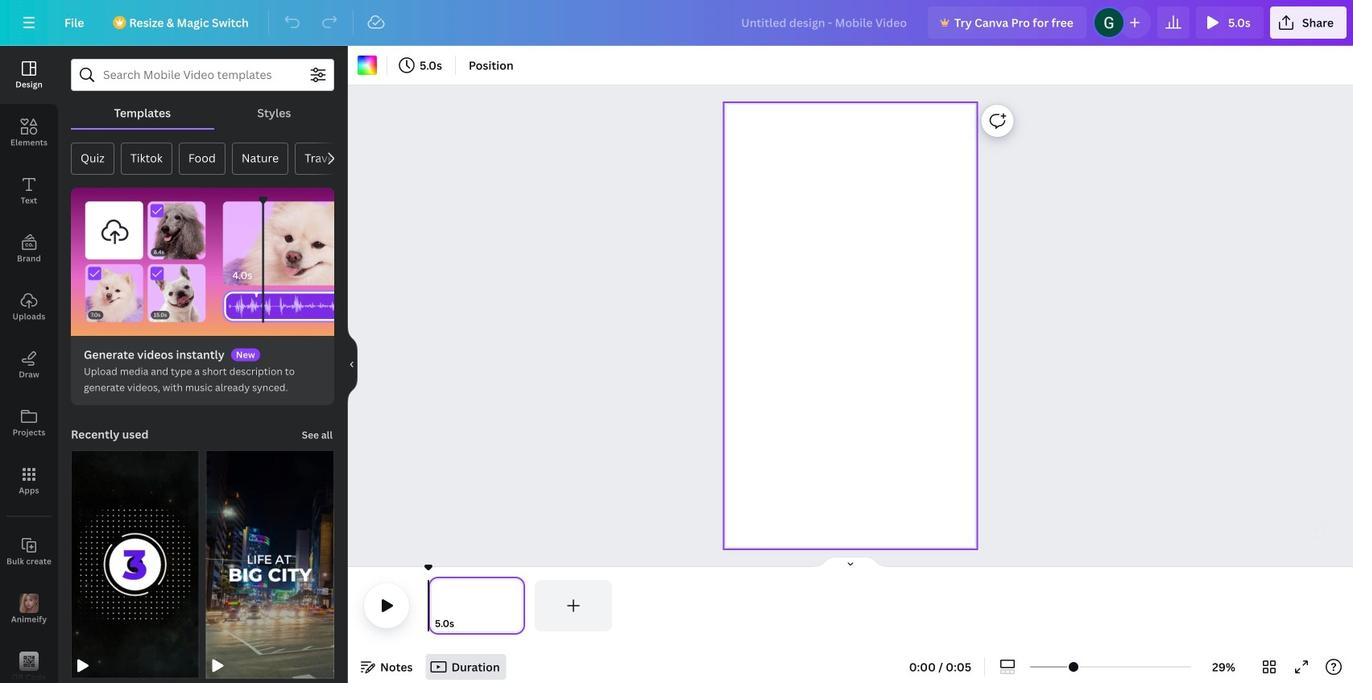 Task type: describe. For each thing, give the bounding box(es) containing it.
main menu bar
[[0, 0, 1353, 46]]

side panel tab list
[[0, 46, 58, 683]]

hide image
[[347, 326, 358, 403]]

canva assistant image
[[1311, 524, 1322, 535]]

black minimalist life at big city tiktok video group
[[206, 441, 334, 679]]

#ffffff image
[[358, 56, 377, 75]]



Task type: locate. For each thing, give the bounding box(es) containing it.
trimming, start edge slider
[[429, 580, 443, 632]]

magic video example usage image
[[71, 188, 334, 336]]

Search Mobile Video templates search field
[[103, 60, 302, 90]]

hide pages image
[[812, 556, 889, 569]]

black modern count down birthday wish tiktok video group
[[71, 441, 199, 679]]

Zoom button
[[1198, 654, 1250, 680]]

trimming, end edge slider
[[511, 580, 525, 632]]

Design title text field
[[728, 6, 922, 39]]



Task type: vqa. For each thing, say whether or not it's contained in the screenshot.
the greg robinson image
no



